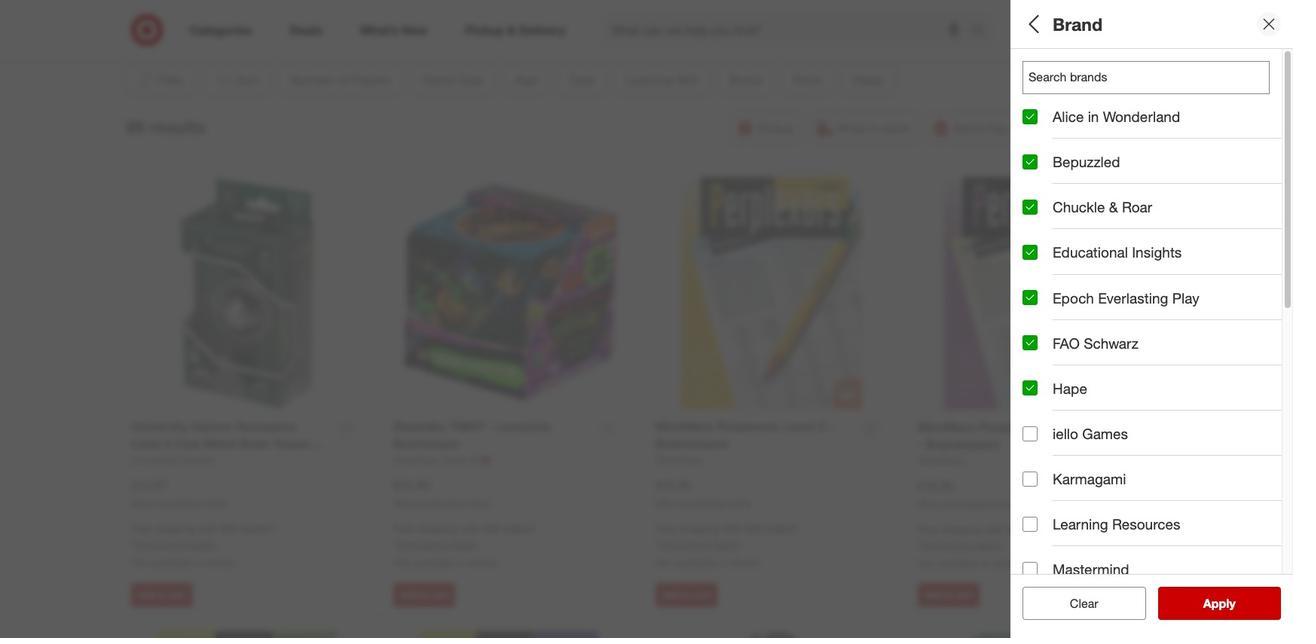Task type: locate. For each thing, give the bounding box(es) containing it.
$25.99
[[393, 478, 430, 493]]

guest
[[1023, 487, 1063, 504]]

apply.
[[188, 538, 217, 551], [450, 538, 479, 551], [713, 538, 741, 551], [975, 539, 1003, 552]]

shipping
[[155, 523, 195, 535], [417, 523, 458, 535], [680, 523, 720, 535], [942, 523, 982, 536]]

of
[[1081, 59, 1095, 77]]

alice left fao at the right bottom of the page
[[1023, 342, 1046, 355]]

1 horizontal spatial chuckle
[[1178, 342, 1217, 355]]

brand down coding;
[[1023, 323, 1064, 340]]

all
[[1023, 13, 1044, 34]]

Epoch Everlasting Play checkbox
[[1023, 290, 1038, 305]]

clear inside button
[[1063, 596, 1091, 611]]

1 vertical spatial learning
[[1053, 516, 1108, 533]]

0 vertical spatial &
[[1109, 198, 1118, 216]]

sold
[[1023, 539, 1053, 557]]

creative
[[1099, 131, 1139, 144], [1063, 290, 1102, 303]]

$25.99 when purchased online
[[393, 478, 489, 509]]

1 horizontal spatial games
[[1141, 131, 1175, 144]]

games right iello
[[1082, 425, 1128, 442]]

learning resources
[[1053, 516, 1181, 533]]

chuckle & roar
[[1053, 198, 1152, 216]]

1 vertical spatial type
[[1023, 218, 1055, 235]]

None text field
[[1023, 61, 1270, 94]]

$16.95 when purchased online
[[656, 478, 751, 509], [918, 478, 1014, 510]]

1 vertical spatial alice
[[1023, 342, 1046, 355]]

learning inside brand dialog
[[1053, 516, 1108, 533]]

1 horizontal spatial type
[[1067, 112, 1099, 129]]

thinking;
[[1105, 290, 1148, 303]]

alice inside brand alice in wonderland; bepuzzled; chuckle & roar; educatio
[[1023, 342, 1046, 355]]

1 vertical spatial results
[[1213, 596, 1252, 611]]

brand
[[1053, 13, 1103, 34], [1023, 323, 1064, 340]]

1 vertical spatial creative
[[1063, 290, 1102, 303]]

everlasting
[[1098, 289, 1169, 306]]

brand inside brand alice in wonderland; bepuzzled; chuckle & roar; educatio
[[1023, 323, 1064, 340]]

clear down mastermind
[[1070, 596, 1099, 611]]

games; right board
[[1054, 237, 1091, 250]]

filters
[[1048, 13, 1095, 34]]

learning up coding;
[[1023, 270, 1083, 288]]

play
[[1173, 289, 1200, 306]]

free
[[131, 523, 152, 535], [393, 523, 414, 535], [656, 523, 677, 535], [918, 523, 939, 536]]

alice
[[1053, 108, 1084, 125], [1023, 342, 1046, 355]]

see
[[1188, 596, 1209, 611]]

0 horizontal spatial $16.95 when purchased online
[[656, 478, 751, 509]]

1 vertical spatial games
[[1082, 425, 1128, 442]]

brand up sponsored
[[1053, 13, 1103, 34]]

epoch everlasting play
[[1053, 289, 1200, 306]]

brand dialog
[[1011, 0, 1293, 638]]

clear all button
[[1023, 587, 1146, 620]]

0 vertical spatial chuckle
[[1053, 198, 1105, 216]]

1 horizontal spatial alice
[[1053, 108, 1084, 125]]

What can we help you find? suggestions appear below search field
[[603, 14, 975, 47]]

chuckle left roar;
[[1178, 342, 1217, 355]]

karmagami
[[1053, 470, 1126, 488]]

learning inside learning skill coding; creative thinking; creativity; fine motor skills; gr
[[1023, 270, 1083, 288]]

results right "99"
[[150, 116, 206, 137]]

1 vertical spatial brand
[[1023, 323, 1064, 340]]

results inside button
[[1213, 596, 1252, 611]]

games down wonderland
[[1141, 131, 1175, 144]]

games
[[1141, 131, 1175, 144], [1082, 425, 1128, 442]]

0 horizontal spatial chuckle
[[1053, 198, 1105, 216]]

1 horizontal spatial results
[[1213, 596, 1252, 611]]

when inside $25.99 when purchased online
[[393, 498, 417, 509]]

type up board
[[1023, 218, 1055, 235]]

clear inside button
[[1070, 596, 1099, 611]]

brand for brand alice in wonderland; bepuzzled; chuckle & roar; educatio
[[1023, 323, 1064, 340]]

0 vertical spatial learning
[[1023, 270, 1083, 288]]

creative down skill
[[1063, 290, 1102, 303]]

& left roar at the top right
[[1109, 198, 1118, 216]]

fao
[[1053, 334, 1080, 352]]

games; up the bepuzzled
[[1060, 131, 1097, 144]]

apply button
[[1158, 587, 1281, 620]]

free shipping with $35 orders* * exclusions apply. not available in stores
[[131, 523, 275, 569], [393, 523, 537, 569], [656, 523, 799, 569], [918, 523, 1062, 570]]

brainteasers
[[1094, 237, 1153, 250]]

available
[[151, 556, 192, 569], [413, 556, 454, 569], [676, 556, 716, 569], [938, 557, 979, 570]]

0 vertical spatial games;
[[1060, 131, 1097, 144]]

0 vertical spatial creative
[[1099, 131, 1139, 144]]

see results
[[1188, 596, 1252, 611]]

results right the see
[[1213, 596, 1252, 611]]

advertisement region
[[189, 0, 1093, 35]]

all filters
[[1023, 13, 1095, 34]]

in
[[1088, 108, 1099, 125], [1049, 342, 1057, 355], [195, 556, 203, 569], [457, 556, 465, 569], [719, 556, 728, 569], [982, 557, 990, 570]]

2
[[1034, 79, 1040, 91]]

iello
[[1053, 425, 1078, 442]]

clear left all in the right of the page
[[1063, 596, 1091, 611]]

skill
[[1087, 270, 1115, 288]]

online inside $14.87 when purchased online
[[203, 498, 227, 509]]

age kids; adult
[[1023, 165, 1074, 197]]

Learning Resources checkbox
[[1023, 517, 1038, 532]]

0 horizontal spatial results
[[150, 116, 206, 137]]

chuckle
[[1053, 198, 1105, 216], [1178, 342, 1217, 355]]

learning up "by"
[[1053, 516, 1108, 533]]

not
[[131, 556, 148, 569], [393, 556, 410, 569], [656, 556, 673, 569], [918, 557, 935, 570]]

brand inside dialog
[[1053, 13, 1103, 34]]

online
[[203, 498, 227, 509], [465, 498, 489, 509], [727, 498, 751, 509], [990, 499, 1014, 510]]

0 vertical spatial games
[[1141, 131, 1175, 144]]

0 vertical spatial brand
[[1053, 13, 1103, 34]]

clear for clear
[[1070, 596, 1099, 611]]

&
[[1109, 198, 1118, 216], [1220, 342, 1226, 355]]

educational
[[1053, 244, 1128, 261]]

2 clear from the left
[[1070, 596, 1099, 611]]

type
[[1067, 112, 1099, 129], [1023, 218, 1055, 235]]

0 vertical spatial alice
[[1053, 108, 1084, 125]]

results
[[150, 116, 206, 137], [1213, 596, 1252, 611]]

gr
[[1285, 290, 1293, 303]]

games;
[[1060, 131, 1097, 144], [1054, 237, 1091, 250]]

$14.87
[[131, 478, 167, 493]]

1 clear from the left
[[1063, 596, 1091, 611]]

purchased inside $14.87 when purchased online
[[157, 498, 200, 509]]

when
[[131, 498, 155, 509], [393, 498, 417, 509], [656, 498, 679, 509], [918, 499, 941, 510]]

0 horizontal spatial games
[[1082, 425, 1128, 442]]

Alice in Wonderland checkbox
[[1023, 109, 1038, 124]]

0 horizontal spatial type
[[1023, 218, 1055, 235]]

1 vertical spatial games;
[[1054, 237, 1091, 250]]

price
[[1023, 381, 1058, 398]]

orders*
[[241, 523, 275, 535], [503, 523, 537, 535], [765, 523, 799, 535], [1027, 523, 1062, 536]]

search
[[965, 24, 1001, 39]]

number
[[1023, 59, 1077, 77]]

alice up classic
[[1053, 108, 1084, 125]]

resources
[[1112, 516, 1181, 533]]

exclusions apply. button
[[135, 538, 217, 553], [397, 538, 479, 553], [659, 538, 741, 553], [922, 538, 1003, 553]]

epoch
[[1053, 289, 1094, 306]]

0 horizontal spatial alice
[[1023, 342, 1046, 355]]

players
[[1099, 59, 1149, 77]]

schwarz
[[1084, 334, 1139, 352]]

Karmagami checkbox
[[1023, 472, 1038, 487]]

sold by
[[1023, 539, 1073, 557]]

roar;
[[1229, 342, 1255, 355]]

0 horizontal spatial $16.95
[[656, 478, 692, 493]]

results for see results
[[1213, 596, 1252, 611]]

0 vertical spatial results
[[150, 116, 206, 137]]

1 horizontal spatial $16.95 when purchased online
[[918, 478, 1014, 510]]

0 vertical spatial type
[[1067, 112, 1099, 129]]

Chuckle & Roar checkbox
[[1023, 200, 1038, 215]]

& left roar;
[[1220, 342, 1226, 355]]

purchased inside $25.99 when purchased online
[[419, 498, 462, 509]]

hape
[[1053, 380, 1087, 397]]

1 horizontal spatial &
[[1220, 342, 1226, 355]]

clear
[[1063, 596, 1091, 611], [1070, 596, 1099, 611]]

stores
[[206, 556, 235, 569], [468, 556, 497, 569], [731, 556, 760, 569], [993, 557, 1022, 570]]

0 horizontal spatial &
[[1109, 198, 1118, 216]]

game
[[1023, 112, 1063, 129]]

$16.95
[[656, 478, 692, 493], [918, 478, 954, 493]]

creative down alice in wonderland
[[1099, 131, 1139, 144]]

learning
[[1023, 270, 1083, 288], [1053, 516, 1108, 533]]

1 vertical spatial chuckle
[[1178, 342, 1217, 355]]

games inside brand dialog
[[1082, 425, 1128, 442]]

exclusions
[[135, 538, 185, 551], [397, 538, 448, 551], [659, 538, 710, 551], [922, 539, 972, 552]]

type right "game"
[[1067, 112, 1099, 129]]

chuckle down adult
[[1053, 198, 1105, 216]]

mastermind
[[1053, 561, 1129, 578]]

in inside brand dialog
[[1088, 108, 1099, 125]]

type board games; brainteasers
[[1023, 218, 1153, 250]]

1 vertical spatial &
[[1220, 342, 1226, 355]]



Task type: vqa. For each thing, say whether or not it's contained in the screenshot.
the top &
yes



Task type: describe. For each thing, give the bounding box(es) containing it.
age
[[1023, 165, 1049, 182]]

guest rating button
[[1023, 471, 1282, 524]]

game type classic games; creative games
[[1023, 112, 1175, 144]]

chuckle inside brand alice in wonderland; bepuzzled; chuckle & roar; educatio
[[1178, 342, 1217, 355]]

coding;
[[1023, 290, 1060, 303]]

all filters dialog
[[1011, 0, 1293, 638]]

type inside type board games; brainteasers
[[1023, 218, 1055, 235]]

creative inside game type classic games; creative games
[[1099, 131, 1139, 144]]

classic
[[1023, 131, 1057, 144]]

99 results
[[125, 116, 206, 137]]

FAO Schwarz checkbox
[[1023, 336, 1038, 351]]

fao schwarz
[[1053, 334, 1139, 352]]

bepuzzled;
[[1123, 342, 1175, 355]]

deals
[[1023, 434, 1061, 451]]

kids;
[[1023, 184, 1047, 197]]

chuckle inside brand dialog
[[1053, 198, 1105, 216]]

educatio
[[1257, 342, 1293, 355]]

brand for brand
[[1053, 13, 1103, 34]]

1 horizontal spatial $16.95
[[918, 478, 954, 493]]

price button
[[1023, 366, 1282, 418]]

online inside $25.99 when purchased online
[[465, 498, 489, 509]]

iello games
[[1053, 425, 1128, 442]]

skills;
[[1255, 290, 1282, 303]]

none text field inside brand dialog
[[1023, 61, 1270, 94]]

Bepuzzled checkbox
[[1023, 154, 1038, 169]]

search button
[[965, 14, 1001, 50]]

deals button
[[1023, 418, 1282, 471]]

fine
[[1201, 290, 1221, 303]]

by
[[1057, 539, 1073, 557]]

wonderland;
[[1060, 342, 1120, 355]]

board
[[1023, 237, 1051, 250]]

in inside brand alice in wonderland; bepuzzled; chuckle & roar; educatio
[[1049, 342, 1057, 355]]

learning skill coding; creative thinking; creativity; fine motor skills; gr
[[1023, 270, 1293, 303]]

roar
[[1122, 198, 1152, 216]]

Educational Insights checkbox
[[1023, 245, 1038, 260]]

alice in wonderland
[[1053, 108, 1180, 125]]

$14.87 when purchased online
[[131, 478, 227, 509]]

apply
[[1203, 596, 1236, 611]]

type inside game type classic games; creative games
[[1067, 112, 1099, 129]]

iello Games checkbox
[[1023, 426, 1038, 441]]

Hape checkbox
[[1023, 381, 1038, 396]]

number of players 1; 2
[[1023, 59, 1149, 91]]

learning for learning skill coding; creative thinking; creativity; fine motor skills; gr
[[1023, 270, 1083, 288]]

clear button
[[1023, 587, 1146, 620]]

see results button
[[1158, 587, 1281, 620]]

sold by button
[[1023, 524, 1282, 577]]

creativity;
[[1151, 290, 1198, 303]]

adult
[[1050, 184, 1074, 197]]

1;
[[1023, 79, 1032, 91]]

99
[[125, 116, 145, 137]]

games; inside game type classic games; creative games
[[1060, 131, 1097, 144]]

& inside brand dialog
[[1109, 198, 1118, 216]]

all
[[1094, 596, 1106, 611]]

alice inside brand dialog
[[1053, 108, 1084, 125]]

games inside game type classic games; creative games
[[1141, 131, 1175, 144]]

rating
[[1067, 487, 1111, 504]]

motor
[[1224, 290, 1252, 303]]

learning for learning resources
[[1053, 516, 1108, 533]]

results for 99 results
[[150, 116, 206, 137]]

brand alice in wonderland; bepuzzled; chuckle & roar; educatio
[[1023, 323, 1293, 355]]

educational insights
[[1053, 244, 1182, 261]]

wonderland
[[1103, 108, 1180, 125]]

clear for clear all
[[1063, 596, 1091, 611]]

when inside $14.87 when purchased online
[[131, 498, 155, 509]]

insights
[[1132, 244, 1182, 261]]

sponsored
[[1049, 36, 1093, 47]]

& inside brand alice in wonderland; bepuzzled; chuckle & roar; educatio
[[1220, 342, 1226, 355]]

bepuzzled
[[1053, 153, 1120, 170]]

games; inside type board games; brainteasers
[[1054, 237, 1091, 250]]

clear all
[[1063, 596, 1106, 611]]

creative inside learning skill coding; creative thinking; creativity; fine motor skills; gr
[[1063, 290, 1102, 303]]

guest rating
[[1023, 487, 1111, 504]]

Mastermind checkbox
[[1023, 562, 1038, 577]]



